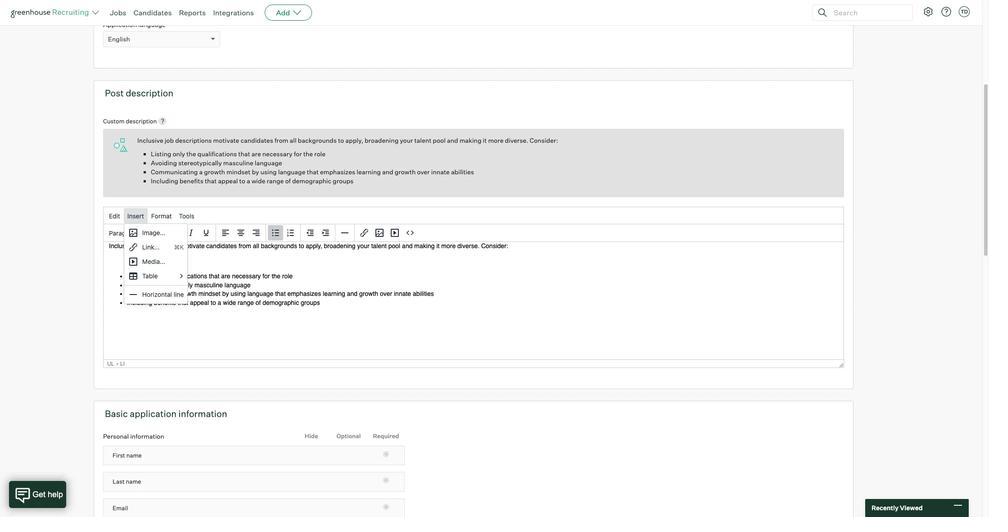 Task type: locate. For each thing, give the bounding box(es) containing it.
motivate
[[213, 137, 239, 144]]

description up inclusive
[[126, 118, 157, 125]]

to left apply,
[[338, 137, 344, 144]]

name
[[126, 452, 142, 459], [126, 478, 141, 485]]

0 vertical spatial description
[[126, 88, 174, 99]]

toolbar
[[166, 224, 216, 242], [216, 224, 266, 242], [266, 224, 301, 242], [301, 224, 336, 242], [355, 224, 420, 242]]

0 horizontal spatial that
[[205, 177, 217, 185]]

add
[[276, 8, 290, 17]]

2 horizontal spatial that
[[307, 168, 319, 176]]

›
[[116, 361, 119, 367]]

description up 'custom description'
[[126, 88, 174, 99]]

innate
[[432, 168, 450, 176]]

growth
[[204, 168, 225, 176], [395, 168, 416, 176]]

jobs link
[[110, 8, 126, 17]]

that
[[239, 150, 250, 158], [307, 168, 319, 176], [205, 177, 217, 185]]

configure image
[[924, 6, 935, 17]]

0 horizontal spatial growth
[[204, 168, 225, 176]]

english option
[[108, 35, 130, 43]]

a left wide on the left top
[[247, 177, 250, 185]]

menu item
[[124, 240, 188, 255]]

0 vertical spatial information
[[179, 408, 227, 420]]

horizontal line
[[142, 291, 184, 298]]

basic application information
[[105, 408, 227, 420]]

1 horizontal spatial the
[[233, 3, 243, 10]]

1 vertical spatial that
[[307, 168, 319, 176]]

diverse.
[[505, 137, 529, 144]]

to right visible
[[183, 3, 189, 10]]

backgrounds
[[298, 137, 337, 144]]

to inside listing only the qualifications that are necessary for the role avoiding stereotypically masculine language communicating a growth mindset by using language that emphasizes learning and growth over innate abilities including benefits that appeal to a wide range of demographic groups
[[240, 177, 246, 185]]

0 horizontal spatial candidates
[[190, 3, 223, 10]]

menu
[[124, 224, 188, 304]]

that left appeal
[[205, 177, 217, 185]]

1 vertical spatial a
[[247, 177, 250, 185]]

job left "post."
[[244, 3, 253, 10]]

⌘k
[[174, 243, 184, 251]]

pool
[[433, 137, 446, 144]]

2 horizontal spatial to
[[338, 137, 344, 144]]

abilities
[[451, 168, 475, 176]]

1 vertical spatial language
[[255, 159, 282, 167]]

english
[[108, 35, 130, 43]]

stereotypically
[[178, 159, 222, 167]]

only
[[173, 150, 185, 158]]

1 horizontal spatial and
[[447, 137, 459, 144]]

and right "learning"
[[383, 168, 394, 176]]

1 description from the top
[[126, 88, 174, 99]]

1 horizontal spatial candidates
[[241, 137, 273, 144]]

last name
[[113, 478, 141, 485]]

apply,
[[346, 137, 364, 144]]

media... menu item
[[124, 255, 188, 269]]

0 horizontal spatial to
[[183, 3, 189, 10]]

post description
[[105, 88, 174, 99]]

to
[[183, 3, 189, 10], [338, 137, 344, 144], [240, 177, 246, 185]]

0 vertical spatial job
[[244, 3, 253, 10]]

of
[[285, 177, 291, 185]]

post.
[[255, 3, 270, 10]]

a down stereotypically
[[199, 168, 203, 176]]

this
[[103, 3, 116, 10]]

candidates up 'are'
[[241, 137, 273, 144]]

masculine
[[223, 159, 254, 167]]

menu bar containing edit
[[104, 207, 844, 225]]

name right first
[[126, 452, 142, 459]]

ul
[[107, 361, 114, 367]]

reports link
[[179, 8, 206, 17]]

a
[[199, 168, 203, 176], [247, 177, 250, 185]]

language up 'of'
[[278, 168, 306, 176]]

job
[[244, 3, 253, 10], [165, 137, 174, 144]]

table
[[142, 272, 158, 280]]

2 vertical spatial that
[[205, 177, 217, 185]]

learning
[[357, 168, 381, 176]]

edit button
[[105, 208, 124, 224]]

menu bar
[[104, 207, 844, 225]]

language down candidates link on the left top of page
[[138, 21, 166, 28]]

None radio
[[383, 451, 389, 457], [383, 478, 389, 484], [383, 504, 389, 510], [383, 451, 389, 457], [383, 478, 389, 484], [383, 504, 389, 510]]

format button
[[148, 208, 176, 224]]

1 vertical spatial job
[[165, 137, 174, 144]]

that up "demographic"
[[307, 168, 319, 176]]

1 growth from the left
[[204, 168, 225, 176]]

1 horizontal spatial to
[[240, 177, 246, 185]]

basic
[[105, 408, 128, 420]]

name for last name
[[126, 478, 141, 485]]

1 toolbar from the left
[[166, 224, 216, 242]]

0 horizontal spatial job
[[165, 137, 174, 144]]

name right 'last'
[[126, 478, 141, 485]]

on
[[224, 3, 232, 10]]

email
[[113, 505, 128, 512]]

the right "only" at the left
[[187, 150, 196, 158]]

that up masculine
[[239, 150, 250, 158]]

image... menu item
[[124, 226, 188, 240]]

None text field
[[103, 0, 265, 2]]

1 horizontal spatial growth
[[395, 168, 416, 176]]

insert button
[[124, 208, 148, 224]]

growth left over
[[395, 168, 416, 176]]

to down mindset
[[240, 177, 246, 185]]

range
[[267, 177, 284, 185]]

0 vertical spatial that
[[239, 150, 250, 158]]

growth up appeal
[[204, 168, 225, 176]]

language
[[138, 21, 166, 28], [255, 159, 282, 167], [278, 168, 306, 176]]

paragraph
[[109, 229, 139, 237]]

1 horizontal spatial information
[[179, 408, 227, 420]]

0 vertical spatial name
[[126, 452, 142, 459]]

information
[[179, 408, 227, 420], [130, 433, 164, 440]]

2 vertical spatial language
[[278, 168, 306, 176]]

and
[[447, 137, 459, 144], [383, 168, 394, 176]]

image...
[[142, 229, 166, 237]]

navigation
[[107, 361, 837, 367]]

0 vertical spatial language
[[138, 21, 166, 28]]

paragraph button
[[105, 225, 164, 241]]

candidates left on
[[190, 3, 223, 10]]

0 horizontal spatial the
[[187, 150, 196, 158]]

language up using
[[255, 159, 282, 167]]

1 vertical spatial description
[[126, 118, 157, 125]]

first name
[[113, 452, 142, 459]]

2 vertical spatial to
[[240, 177, 246, 185]]

1 vertical spatial candidates
[[241, 137, 273, 144]]

0 vertical spatial a
[[199, 168, 203, 176]]

4 toolbar from the left
[[301, 224, 336, 242]]

2 horizontal spatial the
[[304, 150, 313, 158]]

1 horizontal spatial that
[[239, 150, 250, 158]]

avoiding
[[151, 159, 177, 167]]

the for avoiding
[[304, 150, 313, 158]]

inclusive job descriptions motivate candidates from all backgrounds to apply, broadening your talent pool and making it more diverse. consider:
[[137, 137, 559, 144]]

description
[[126, 88, 174, 99], [126, 118, 157, 125]]

and right pool
[[447, 137, 459, 144]]

over
[[417, 168, 430, 176]]

emphasizes
[[320, 168, 356, 176]]

this location will be visible to candidates on the job post.
[[103, 3, 270, 10]]

1 vertical spatial and
[[383, 168, 394, 176]]

td button
[[958, 5, 972, 19]]

the right on
[[233, 3, 243, 10]]

1 vertical spatial name
[[126, 478, 141, 485]]

1 vertical spatial information
[[130, 433, 164, 440]]

job up listing
[[165, 137, 174, 144]]

feed
[[38, 7, 55, 16]]

groups
[[333, 177, 354, 185]]

0 horizontal spatial and
[[383, 168, 394, 176]]

role
[[315, 150, 326, 158]]

add button
[[265, 5, 312, 21]]

the right for
[[304, 150, 313, 158]]

candidates
[[190, 3, 223, 10], [241, 137, 273, 144]]

2 description from the top
[[126, 118, 157, 125]]

listing only the qualifications that are necessary for the role avoiding stereotypically masculine language communicating a growth mindset by using language that emphasizes learning and growth over innate abilities including benefits that appeal to a wide range of demographic groups
[[151, 150, 475, 185]]



Task type: describe. For each thing, give the bounding box(es) containing it.
horizontal line menu item
[[124, 288, 188, 302]]

ul › li
[[107, 361, 125, 367]]

personal
[[103, 433, 129, 440]]

2 toolbar from the left
[[216, 224, 266, 242]]

application
[[130, 408, 177, 420]]

be
[[154, 3, 161, 10]]

description for custom description
[[126, 118, 157, 125]]

required
[[373, 433, 399, 440]]

viewed
[[901, 504, 924, 512]]

talent
[[415, 137, 432, 144]]

tools button
[[176, 208, 198, 224]]

jobs
[[110, 8, 126, 17]]

li button
[[120, 361, 125, 367]]

location
[[118, 3, 141, 10]]

by
[[252, 168, 259, 176]]

using
[[261, 168, 277, 176]]

0 vertical spatial and
[[447, 137, 459, 144]]

listing
[[151, 150, 171, 158]]

it
[[483, 137, 487, 144]]

menu containing image...
[[124, 224, 188, 304]]

activity
[[11, 7, 37, 16]]

0 horizontal spatial information
[[130, 433, 164, 440]]

activity feed
[[11, 7, 55, 16]]

td
[[962, 9, 969, 15]]

wide
[[252, 177, 266, 185]]

horizontal
[[142, 291, 172, 298]]

description for post description
[[126, 88, 174, 99]]

visible
[[163, 3, 182, 10]]

0 vertical spatial candidates
[[190, 3, 223, 10]]

1 horizontal spatial job
[[244, 3, 253, 10]]

optional
[[337, 433, 361, 440]]

5 toolbar from the left
[[355, 224, 420, 242]]

0 horizontal spatial a
[[199, 168, 203, 176]]

menu item containing link...
[[124, 240, 188, 255]]

hide
[[305, 433, 318, 440]]

3 toolbar from the left
[[266, 224, 301, 242]]

candidates
[[134, 8, 172, 17]]

custom
[[103, 118, 125, 125]]

broadening
[[365, 137, 399, 144]]

name for first name
[[126, 452, 142, 459]]

will
[[143, 3, 152, 10]]

last
[[113, 478, 125, 485]]

and inside listing only the qualifications that are necessary for the role avoiding stereotypically masculine language communicating a growth mindset by using language that emphasizes learning and growth over innate abilities including benefits that appeal to a wide range of demographic groups
[[383, 168, 394, 176]]

activity feed link
[[11, 6, 79, 17]]

li
[[120, 361, 125, 367]]

line
[[174, 291, 184, 298]]

2 growth from the left
[[395, 168, 416, 176]]

table menu item
[[124, 269, 188, 284]]

appeal
[[218, 177, 238, 185]]

resize image
[[840, 363, 844, 368]]

more
[[489, 137, 504, 144]]

first
[[113, 452, 125, 459]]

all
[[290, 137, 297, 144]]

integrations link
[[213, 8, 254, 17]]

communicating
[[151, 168, 198, 176]]

Search text field
[[832, 6, 905, 19]]

personal information
[[103, 433, 164, 440]]

greenhouse recruiting image
[[11, 7, 92, 18]]

from
[[275, 137, 289, 144]]

custom description
[[103, 118, 157, 125]]

recently viewed
[[872, 504, 924, 512]]

link...
[[142, 243, 160, 251]]

edit
[[109, 212, 120, 220]]

including
[[151, 177, 178, 185]]

tools
[[179, 212, 195, 220]]

paragraph group
[[104, 224, 844, 242]]

are
[[252, 150, 261, 158]]

application language
[[103, 21, 166, 28]]

media...
[[142, 258, 165, 265]]

necessary
[[263, 150, 293, 158]]

inclusive
[[137, 137, 163, 144]]

your
[[400, 137, 413, 144]]

0 vertical spatial to
[[183, 3, 189, 10]]

for
[[294, 150, 302, 158]]

mindset
[[227, 168, 251, 176]]

1 horizontal spatial a
[[247, 177, 250, 185]]

application
[[103, 21, 137, 28]]

making
[[460, 137, 482, 144]]

the for post.
[[233, 3, 243, 10]]

consider:
[[530, 137, 559, 144]]

post
[[105, 88, 124, 99]]

td button
[[960, 6, 971, 17]]

benefits
[[180, 177, 204, 185]]

candidates link
[[134, 8, 172, 17]]

navigation containing ul
[[107, 361, 837, 367]]

descriptions
[[175, 137, 212, 144]]

ul button
[[107, 361, 114, 367]]

reports
[[179, 8, 206, 17]]

format
[[151, 212, 172, 220]]

insert
[[127, 212, 144, 220]]

1 vertical spatial to
[[338, 137, 344, 144]]



Task type: vqa. For each thing, say whether or not it's contained in the screenshot.
menu item containing Link...
yes



